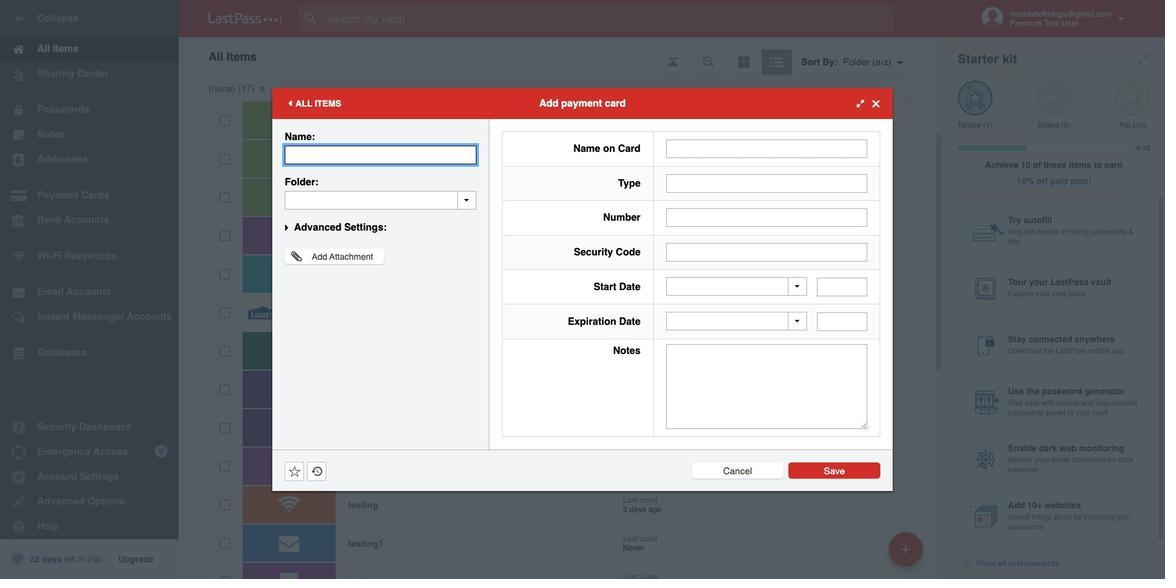Task type: describe. For each thing, give the bounding box(es) containing it.
Search search field
[[299, 5, 918, 32]]

search my vault text field
[[299, 5, 918, 32]]

main navigation navigation
[[0, 0, 179, 580]]

new item navigation
[[885, 529, 931, 580]]



Task type: locate. For each thing, give the bounding box(es) containing it.
dialog
[[273, 88, 893, 492]]

new item image
[[902, 545, 911, 554]]

None text field
[[667, 140, 868, 158], [667, 174, 868, 193], [667, 243, 868, 262], [667, 140, 868, 158], [667, 174, 868, 193], [667, 243, 868, 262]]

lastpass image
[[209, 13, 282, 24]]

vault options navigation
[[179, 37, 944, 75]]

None text field
[[285, 146, 477, 165], [285, 191, 477, 210], [667, 209, 868, 227], [818, 278, 868, 297], [818, 313, 868, 331], [667, 345, 868, 430], [285, 146, 477, 165], [285, 191, 477, 210], [667, 209, 868, 227], [818, 278, 868, 297], [818, 313, 868, 331], [667, 345, 868, 430]]



Task type: vqa. For each thing, say whether or not it's contained in the screenshot.
SEARCH MY VAULT text box on the top of the page
yes



